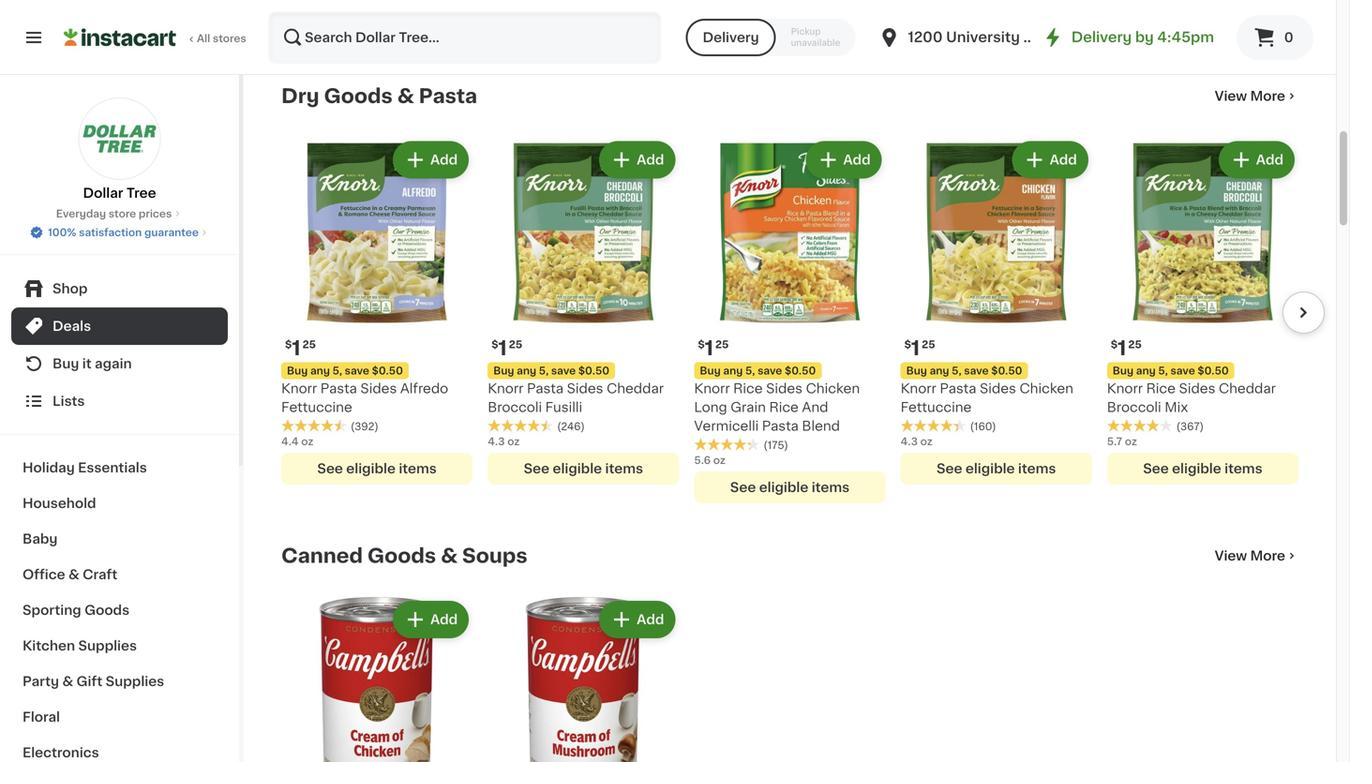 Task type: vqa. For each thing, say whether or not it's contained in the screenshot.
show alternatives button associated with Show
no



Task type: locate. For each thing, give the bounding box(es) containing it.
2 view more from the top
[[1215, 550, 1286, 563]]

any up the knorr pasta sides chicken fettuccine
[[930, 366, 950, 376]]

rice
[[734, 382, 763, 396], [1147, 382, 1176, 396], [770, 401, 799, 414]]

cheddar for knorr pasta sides cheddar broccoli fusilli
[[607, 382, 664, 396]]

1 any from the left
[[310, 366, 330, 376]]

broccoli for rice
[[1108, 401, 1162, 414]]

4 5, from the left
[[952, 366, 962, 376]]

1 horizontal spatial cheddar
[[1220, 382, 1277, 396]]

fettuccine inside the knorr pasta sides chicken fettuccine
[[901, 401, 972, 414]]

$ 1 25 for knorr rice sides cheddar broccoli mix
[[1111, 339, 1142, 358]]

dollar tree logo image
[[78, 98, 161, 180]]

buy any 5, save $0.50 up the knorr pasta sides chicken fettuccine
[[907, 366, 1023, 376]]

knorr for knorr pasta sides chicken fettuccine
[[901, 382, 937, 396]]

see eligible items button for knorr pasta sides chicken fettuccine
[[901, 453, 1093, 485]]

sides inside knorr pasta sides cheddar broccoli fusilli
[[567, 382, 604, 396]]

3 sides from the left
[[567, 382, 604, 396]]

see up by
[[1144, 2, 1170, 15]]

gift
[[77, 675, 103, 689]]

see eligible items down (246)
[[524, 463, 644, 476]]

buy any 5, save $0.50
[[287, 366, 403, 376], [700, 366, 816, 376], [494, 366, 610, 376], [907, 366, 1023, 376], [1113, 366, 1230, 376]]

see eligible items button down (246)
[[488, 453, 680, 485]]

any up grain at the right bottom
[[724, 366, 743, 376]]

1 25 from the left
[[303, 340, 316, 350]]

see eligible items button down "(367)"
[[1108, 453, 1299, 485]]

5,
[[333, 366, 342, 376], [746, 366, 756, 376], [539, 366, 549, 376], [952, 366, 962, 376], [1159, 366, 1169, 376]]

items for knorr rice sides chicken long grain rice and vermicelli pasta blend
[[812, 481, 850, 494]]

goods right dry
[[324, 86, 393, 106]]

see eligible items down (392)
[[317, 463, 437, 476]]

chicken
[[806, 382, 860, 396], [1020, 382, 1074, 396]]

goods right "canned" at the left bottom of the page
[[368, 547, 436, 566]]

3 $0.50 from the left
[[579, 366, 610, 376]]

1 fettuccine from the left
[[281, 401, 353, 414]]

sides inside knorr pasta sides alfredo fettuccine
[[361, 382, 397, 396]]

0 horizontal spatial chicken
[[806, 382, 860, 396]]

eligible down (392)
[[346, 463, 396, 476]]

4.3 down knorr pasta sides cheddar broccoli fusilli
[[488, 437, 505, 447]]

eligible down "(367)"
[[1173, 463, 1222, 476]]

save for knorr rice sides cheddar broccoli mix
[[1171, 366, 1196, 376]]

1 horizontal spatial fettuccine
[[901, 401, 972, 414]]

5, up the knorr pasta sides chicken fettuccine
[[952, 366, 962, 376]]

save up knorr rice sides cheddar broccoli mix
[[1171, 366, 1196, 376]]

delivery
[[1072, 30, 1133, 44], [703, 31, 760, 44]]

2 fettuccine from the left
[[901, 401, 972, 414]]

lists
[[53, 395, 85, 408]]

$ 1 25 up knorr pasta sides alfredo fettuccine on the left bottom
[[285, 339, 316, 358]]

4 any from the left
[[930, 366, 950, 376]]

view more for soups
[[1215, 550, 1286, 563]]

save up knorr pasta sides cheddar broccoli fusilli
[[551, 366, 576, 376]]

1 vertical spatial view more
[[1215, 550, 1286, 563]]

5, for knorr pasta sides cheddar broccoli fusilli
[[539, 366, 549, 376]]

any up knorr pasta sides cheddar broccoli fusilli
[[517, 366, 537, 376]]

1 up knorr pasta sides alfredo fettuccine on the left bottom
[[292, 339, 301, 358]]

2 $ from the left
[[698, 340, 705, 350]]

chicken inside the knorr pasta sides chicken fettuccine
[[1020, 382, 1074, 396]]

pasta up fusilli
[[527, 382, 564, 396]]

stores
[[213, 33, 246, 44]]

cheddar for knorr rice sides cheddar broccoli mix
[[1220, 382, 1277, 396]]

0 vertical spatial more
[[1251, 89, 1286, 103]]

canned goods & soups link
[[281, 545, 528, 568]]

knorr inside knorr pasta sides alfredo fettuccine
[[281, 382, 317, 396]]

any up knorr rice sides cheddar broccoli mix
[[1137, 366, 1156, 376]]

eligible up 4:45pm
[[1173, 2, 1222, 15]]

4 25 from the left
[[922, 340, 936, 350]]

cheddar inside knorr rice sides cheddar broccoli mix
[[1220, 382, 1277, 396]]

see eligible items down the (175) in the bottom right of the page
[[731, 481, 850, 494]]

see eligible items button down (160)
[[901, 453, 1093, 485]]

buy up the knorr pasta sides chicken fettuccine
[[907, 366, 928, 376]]

mix
[[1165, 401, 1189, 414]]

2 sides from the left
[[767, 382, 803, 396]]

broccoli inside knorr pasta sides cheddar broccoli fusilli
[[488, 401, 542, 414]]

sporting goods link
[[11, 593, 228, 629]]

3 save from the left
[[551, 366, 576, 376]]

$ 1 25 for knorr pasta sides chicken fettuccine
[[905, 339, 936, 358]]

4 save from the left
[[965, 366, 989, 376]]

2 any from the left
[[724, 366, 743, 376]]

5.7 oz
[[1108, 437, 1138, 447]]

2 vertical spatial goods
[[85, 604, 130, 617]]

3 $ from the left
[[492, 340, 499, 350]]

$ 1 25
[[285, 339, 316, 358], [698, 339, 729, 358], [492, 339, 523, 358], [905, 339, 936, 358], [1111, 339, 1142, 358]]

1 save from the left
[[345, 366, 370, 376]]

$0.50 for knorr pasta sides cheddar broccoli fusilli
[[579, 366, 610, 376]]

view
[[1215, 89, 1248, 103], [1215, 550, 1248, 563]]

5 any from the left
[[1137, 366, 1156, 376]]

knorr for knorr pasta sides cheddar broccoli fusilli
[[488, 382, 524, 396]]

1 knorr from the left
[[281, 382, 317, 396]]

$ 1 25 up knorr rice sides cheddar broccoli mix
[[1111, 339, 1142, 358]]

25 up long
[[716, 340, 729, 350]]

1 more from the top
[[1251, 89, 1286, 103]]

ave
[[1024, 30, 1051, 44]]

1 vertical spatial view more link
[[1215, 547, 1299, 566]]

see eligible items down (160)
[[937, 463, 1057, 476]]

broccoli left fusilli
[[488, 401, 542, 414]]

5 sides from the left
[[1180, 382, 1216, 396]]

& left 'soups'
[[441, 547, 458, 566]]

save up knorr rice sides chicken long grain rice and vermicelli pasta blend
[[758, 366, 783, 376]]

view more link
[[1215, 87, 1299, 105], [1215, 547, 1299, 566]]

pasta up (160)
[[940, 382, 977, 396]]

pasta for knorr pasta sides alfredo fettuccine
[[321, 382, 357, 396]]

knorr pasta sides alfredo fettuccine
[[281, 382, 449, 414]]

any for knorr pasta sides chicken fettuccine
[[930, 366, 950, 376]]

delivery for delivery
[[703, 31, 760, 44]]

fettuccine up 4.4 oz
[[281, 401, 353, 414]]

0 horizontal spatial fettuccine
[[281, 401, 353, 414]]

add for knorr rice sides cheddar broccoli mix
[[1257, 153, 1284, 166]]

2 $0.50 from the left
[[785, 366, 816, 376]]

1 broccoli from the left
[[488, 401, 542, 414]]

1 $ 1 25 from the left
[[285, 339, 316, 358]]

sides for knorr pasta sides chicken fettuccine
[[980, 382, 1017, 396]]

2 view more link from the top
[[1215, 547, 1299, 566]]

buy inside buy it again link
[[53, 357, 79, 371]]

$0.50 up and
[[785, 366, 816, 376]]

buy up 4.4 oz
[[287, 366, 308, 376]]

4.3 oz down knorr pasta sides cheddar broccoli fusilli
[[488, 437, 520, 447]]

items for knorr pasta sides chicken fettuccine
[[1019, 463, 1057, 476]]

sides up mix
[[1180, 382, 1216, 396]]

5 buy any 5, save $0.50 from the left
[[1113, 366, 1230, 376]]

$ 1 25 up knorr pasta sides cheddar broccoli fusilli
[[492, 339, 523, 358]]

eligible for knorr pasta sides alfredo fettuccine
[[346, 463, 396, 476]]

items
[[1225, 2, 1263, 15], [399, 21, 437, 34], [399, 463, 437, 476], [606, 463, 644, 476], [1019, 463, 1057, 476], [1225, 463, 1263, 476], [812, 481, 850, 494]]

pasta inside knorr pasta sides cheddar broccoli fusilli
[[527, 382, 564, 396]]

4.3
[[488, 437, 505, 447], [901, 437, 918, 447]]

items for knorr pasta sides alfredo fettuccine
[[399, 463, 437, 476]]

5 1 from the left
[[1118, 339, 1127, 358]]

2 25 from the left
[[716, 340, 729, 350]]

fettuccine up (160)
[[901, 401, 972, 414]]

broccoli inside knorr rice sides cheddar broccoli mix
[[1108, 401, 1162, 414]]

buy any 5, save $0.50 up grain at the right bottom
[[700, 366, 816, 376]]

knorr for knorr rice sides chicken long grain rice and vermicelli pasta blend
[[695, 382, 730, 396]]

delivery button
[[686, 19, 776, 56]]

1 horizontal spatial 4.3 oz
[[901, 437, 933, 447]]

see down knorr pasta sides alfredo fettuccine on the left bottom
[[317, 463, 343, 476]]

fettuccine
[[281, 401, 353, 414], [901, 401, 972, 414]]

4.4
[[281, 437, 299, 447]]

dry
[[281, 86, 320, 106]]

view more link for pasta
[[1215, 87, 1299, 105]]

4 sides from the left
[[980, 382, 1017, 396]]

$
[[285, 340, 292, 350], [698, 340, 705, 350], [492, 340, 499, 350], [905, 340, 912, 350], [1111, 340, 1118, 350]]

$0.50 up knorr pasta sides cheddar broccoli fusilli
[[579, 366, 610, 376]]

oz down knorr pasta sides cheddar broccoli fusilli
[[508, 437, 520, 447]]

knorr inside knorr rice sides chicken long grain rice and vermicelli pasta blend
[[695, 382, 730, 396]]

oz right 5.7
[[1125, 437, 1138, 447]]

3 any from the left
[[517, 366, 537, 376]]

knorr for knorr rice sides cheddar broccoli mix
[[1108, 382, 1144, 396]]

3 5, from the left
[[539, 366, 549, 376]]

view more
[[1215, 89, 1286, 103], [1215, 550, 1286, 563]]

1
[[292, 339, 301, 358], [705, 339, 714, 358], [499, 339, 507, 358], [912, 339, 920, 358], [1118, 339, 1127, 358]]

1 cheddar from the left
[[607, 382, 664, 396]]

rice up grain at the right bottom
[[734, 382, 763, 396]]

0 horizontal spatial rice
[[734, 382, 763, 396]]

grain
[[731, 401, 766, 414]]

25 up the knorr pasta sides chicken fettuccine
[[922, 340, 936, 350]]

2 cheddar from the left
[[1220, 382, 1277, 396]]

buy up '5.7 oz'
[[1113, 366, 1134, 376]]

save up the knorr pasta sides chicken fettuccine
[[965, 366, 989, 376]]

4 $ from the left
[[905, 340, 912, 350]]

oz for knorr rice sides cheddar broccoli mix
[[1125, 437, 1138, 447]]

product group
[[281, 137, 473, 485], [488, 137, 680, 485], [695, 137, 886, 504], [901, 137, 1093, 485], [1108, 137, 1299, 485], [281, 598, 473, 763], [488, 598, 680, 763]]

5.6 oz
[[695, 456, 726, 466]]

2 view from the top
[[1215, 550, 1248, 563]]

1 up long
[[705, 339, 714, 358]]

2 5, from the left
[[746, 366, 756, 376]]

5 $0.50 from the left
[[1198, 366, 1230, 376]]

5 knorr from the left
[[1108, 382, 1144, 396]]

$0.50
[[372, 366, 403, 376], [785, 366, 816, 376], [579, 366, 610, 376], [992, 366, 1023, 376], [1198, 366, 1230, 376]]

eligible for knorr rice sides cheddar broccoli mix
[[1173, 463, 1222, 476]]

see for knorr pasta sides alfredo fettuccine
[[317, 463, 343, 476]]

None search field
[[268, 11, 662, 64]]

see down the knorr pasta sides chicken fettuccine
[[937, 463, 963, 476]]

0 vertical spatial view
[[1215, 89, 1248, 103]]

100% satisfaction guarantee button
[[29, 221, 210, 240]]

1 view from the top
[[1215, 89, 1248, 103]]

1 up the knorr pasta sides chicken fettuccine
[[912, 339, 920, 358]]

fusilli
[[546, 401, 583, 414]]

knorr inside knorr pasta sides cheddar broccoli fusilli
[[488, 382, 524, 396]]

1 up knorr rice sides cheddar broccoli mix
[[1118, 339, 1127, 358]]

save for knorr pasta sides chicken fettuccine
[[965, 366, 989, 376]]

5, up grain at the right bottom
[[746, 366, 756, 376]]

3 $ 1 25 from the left
[[492, 339, 523, 358]]

see eligible items down "(367)"
[[1144, 463, 1263, 476]]

& inside "link"
[[62, 675, 73, 689]]

add button
[[395, 143, 467, 177], [602, 143, 674, 177], [808, 143, 881, 177], [1015, 143, 1087, 177], [1221, 143, 1294, 177], [395, 603, 467, 637], [602, 603, 674, 637]]

5 5, from the left
[[1159, 366, 1169, 376]]

eligible up dry goods & pasta
[[346, 21, 396, 34]]

1 chicken from the left
[[806, 382, 860, 396]]

buy for knorr rice sides cheddar broccoli mix
[[1113, 366, 1134, 376]]

3 25 from the left
[[509, 340, 523, 350]]

oz
[[301, 437, 314, 447], [508, 437, 520, 447], [921, 437, 933, 447], [1125, 437, 1138, 447], [714, 456, 726, 466]]

5, up knorr pasta sides alfredo fettuccine on the left bottom
[[333, 366, 342, 376]]

2 knorr from the left
[[695, 382, 730, 396]]

see down mix
[[1144, 463, 1170, 476]]

eligible down (160)
[[966, 463, 1016, 476]]

see eligible items up 4:45pm
[[1144, 2, 1263, 15]]

pasta
[[419, 86, 478, 106], [321, 382, 357, 396], [527, 382, 564, 396], [940, 382, 977, 396], [762, 420, 799, 433]]

3 1 from the left
[[499, 339, 507, 358]]

4 knorr from the left
[[901, 382, 937, 396]]

pasta up the (175) in the bottom right of the page
[[762, 420, 799, 433]]

more for soups
[[1251, 550, 1286, 563]]

1 view more link from the top
[[1215, 87, 1299, 105]]

kitchen supplies link
[[11, 629, 228, 664]]

1 up knorr pasta sides cheddar broccoli fusilli
[[499, 339, 507, 358]]

2 more from the top
[[1251, 550, 1286, 563]]

5 $ from the left
[[1111, 340, 1118, 350]]

supplies down the kitchen supplies link
[[106, 675, 164, 689]]

1 5, from the left
[[333, 366, 342, 376]]

buy any 5, save $0.50 up knorr pasta sides alfredo fettuccine on the left bottom
[[287, 366, 403, 376]]

see up dry
[[317, 21, 343, 34]]

3 knorr from the left
[[488, 382, 524, 396]]

see eligible items
[[1144, 2, 1263, 15], [317, 21, 437, 34], [317, 463, 437, 476], [524, 463, 644, 476], [937, 463, 1057, 476], [1144, 463, 1263, 476], [731, 481, 850, 494]]

$0.50 up the knorr pasta sides chicken fettuccine
[[992, 366, 1023, 376]]

1 buy any 5, save $0.50 from the left
[[287, 366, 403, 376]]

4.4 oz
[[281, 437, 314, 447]]

5, up mix
[[1159, 366, 1169, 376]]

3 buy any 5, save $0.50 from the left
[[494, 366, 610, 376]]

knorr rice sides cheddar broccoli mix
[[1108, 382, 1277, 414]]

all stores
[[197, 33, 246, 44]]

buy left it
[[53, 357, 79, 371]]

goods down craft
[[85, 604, 130, 617]]

eligible down the (175) in the bottom right of the page
[[760, 481, 809, 494]]

1 horizontal spatial broccoli
[[1108, 401, 1162, 414]]

$0.50 for knorr rice sides chicken long grain rice and vermicelli pasta blend
[[785, 366, 816, 376]]

sides up (160)
[[980, 382, 1017, 396]]

add for knorr pasta sides cheddar broccoli fusilli
[[637, 153, 665, 166]]

alfredo
[[400, 382, 449, 396]]

add button for knorr rice sides chicken long grain rice and vermicelli pasta blend
[[808, 143, 881, 177]]

add
[[431, 153, 458, 166], [637, 153, 665, 166], [844, 153, 871, 166], [1050, 153, 1078, 166], [1257, 153, 1284, 166], [431, 614, 458, 627], [637, 614, 665, 627]]

buy any 5, save $0.50 up knorr pasta sides cheddar broccoli fusilli
[[494, 366, 610, 376]]

$0.50 up knorr rice sides cheddar broccoli mix
[[1198, 366, 1230, 376]]

rice up mix
[[1147, 382, 1176, 396]]

4 $ 1 25 from the left
[[905, 339, 936, 358]]

knorr inside the knorr pasta sides chicken fettuccine
[[901, 382, 937, 396]]

5 save from the left
[[1171, 366, 1196, 376]]

pasta up (392)
[[321, 382, 357, 396]]

0 horizontal spatial 4.3
[[488, 437, 505, 447]]

pasta inside knorr pasta sides alfredo fettuccine
[[321, 382, 357, 396]]

party & gift supplies link
[[11, 664, 228, 700]]

dollar
[[83, 187, 123, 200]]

satisfaction
[[79, 227, 142, 238]]

5 $ 1 25 from the left
[[1111, 339, 1142, 358]]

2 horizontal spatial rice
[[1147, 382, 1176, 396]]

any
[[310, 366, 330, 376], [724, 366, 743, 376], [517, 366, 537, 376], [930, 366, 950, 376], [1137, 366, 1156, 376]]

$ 1 25 for knorr pasta sides cheddar broccoli fusilli
[[492, 339, 523, 358]]

2 save from the left
[[758, 366, 783, 376]]

oz for knorr pasta sides alfredo fettuccine
[[301, 437, 314, 447]]

25 up knorr rice sides cheddar broccoli mix
[[1129, 340, 1142, 350]]

add button for knorr pasta sides chicken fettuccine
[[1015, 143, 1087, 177]]

2 buy any 5, save $0.50 from the left
[[700, 366, 816, 376]]

1 sides from the left
[[361, 382, 397, 396]]

add for knorr rice sides chicken long grain rice and vermicelli pasta blend
[[844, 153, 871, 166]]

goods for canned
[[368, 547, 436, 566]]

4.3 down the knorr pasta sides chicken fettuccine
[[901, 437, 918, 447]]

1 $ from the left
[[285, 340, 292, 350]]

2 1 from the left
[[705, 339, 714, 358]]

see
[[1144, 2, 1170, 15], [317, 21, 343, 34], [317, 463, 343, 476], [524, 463, 550, 476], [937, 463, 963, 476], [1144, 463, 1170, 476], [731, 481, 756, 494]]

5 25 from the left
[[1129, 340, 1142, 350]]

pasta inside the knorr pasta sides chicken fettuccine
[[940, 382, 977, 396]]

4 1 from the left
[[912, 339, 920, 358]]

0 vertical spatial supplies
[[78, 640, 137, 653]]

0 vertical spatial goods
[[324, 86, 393, 106]]

sides up fusilli
[[567, 382, 604, 396]]

1 horizontal spatial delivery
[[1072, 30, 1133, 44]]

eligible for knorr pasta sides chicken fettuccine
[[966, 463, 1016, 476]]

0 horizontal spatial delivery
[[703, 31, 760, 44]]

canned goods & soups
[[281, 547, 528, 566]]

1 4.3 oz from the left
[[488, 437, 520, 447]]

2 4.3 oz from the left
[[901, 437, 933, 447]]

$0.50 up knorr pasta sides alfredo fettuccine on the left bottom
[[372, 366, 403, 376]]

see for knorr rice sides cheddar broccoli mix
[[1144, 463, 1170, 476]]

2 4.3 from the left
[[901, 437, 918, 447]]

add button for knorr pasta sides cheddar broccoli fusilli
[[602, 143, 674, 177]]

sporting
[[23, 604, 81, 617]]

knorr inside knorr rice sides cheddar broccoli mix
[[1108, 382, 1144, 396]]

knorr pasta sides chicken fettuccine
[[901, 382, 1074, 414]]

1 4.3 from the left
[[488, 437, 505, 447]]

fettuccine inside knorr pasta sides alfredo fettuccine
[[281, 401, 353, 414]]

knorr rice sides chicken long grain rice and vermicelli pasta blend
[[695, 382, 860, 433]]

see eligible items for knorr rice sides chicken long grain rice and vermicelli pasta blend
[[731, 481, 850, 494]]

add for knorr pasta sides chicken fettuccine
[[1050, 153, 1078, 166]]

chicken inside knorr rice sides chicken long grain rice and vermicelli pasta blend
[[806, 382, 860, 396]]

1 view more from the top
[[1215, 89, 1286, 103]]

rice left and
[[770, 401, 799, 414]]

supplies
[[78, 640, 137, 653], [106, 675, 164, 689]]

1200
[[908, 30, 943, 44]]

eligible down (246)
[[553, 463, 602, 476]]

2 $ 1 25 from the left
[[698, 339, 729, 358]]

$ 1 25 up long
[[698, 339, 729, 358]]

more
[[1251, 89, 1286, 103], [1251, 550, 1286, 563]]

supplies up party & gift supplies "link"
[[78, 640, 137, 653]]

0 vertical spatial view more link
[[1215, 87, 1299, 105]]

5, for knorr rice sides chicken long grain rice and vermicelli pasta blend
[[746, 366, 756, 376]]

2 chicken from the left
[[1020, 382, 1074, 396]]

pasta for knorr pasta sides cheddar broccoli fusilli
[[527, 382, 564, 396]]

4 buy any 5, save $0.50 from the left
[[907, 366, 1023, 376]]

25 for knorr pasta sides alfredo fettuccine
[[303, 340, 316, 350]]

4.3 oz
[[488, 437, 520, 447], [901, 437, 933, 447]]

0 horizontal spatial 4.3 oz
[[488, 437, 520, 447]]

(392)
[[351, 422, 379, 432]]

broccoli
[[488, 401, 542, 414], [1108, 401, 1162, 414]]

rice inside knorr rice sides cheddar broccoli mix
[[1147, 382, 1176, 396]]

see eligible items button up dry goods & pasta link
[[281, 12, 473, 44]]

1 vertical spatial supplies
[[106, 675, 164, 689]]

save
[[345, 366, 370, 376], [758, 366, 783, 376], [551, 366, 576, 376], [965, 366, 989, 376], [1171, 366, 1196, 376]]

1 horizontal spatial chicken
[[1020, 382, 1074, 396]]

0 horizontal spatial broccoli
[[488, 401, 542, 414]]

1 $0.50 from the left
[[372, 366, 403, 376]]

delivery inside button
[[703, 31, 760, 44]]

oz right 4.4
[[301, 437, 314, 447]]

dry goods & pasta
[[281, 86, 478, 106]]

4.3 for broccoli
[[488, 437, 505, 447]]

knorr
[[281, 382, 317, 396], [695, 382, 730, 396], [488, 382, 524, 396], [901, 382, 937, 396], [1108, 382, 1144, 396]]

cheddar inside knorr pasta sides cheddar broccoli fusilli
[[607, 382, 664, 396]]

4.3 for fettuccine
[[901, 437, 918, 447]]

oz down the knorr pasta sides chicken fettuccine
[[921, 437, 933, 447]]

1 vertical spatial view
[[1215, 550, 1248, 563]]

$ 1 25 for knorr pasta sides alfredo fettuccine
[[285, 339, 316, 358]]

see down 'vermicelli'
[[731, 481, 756, 494]]

1 vertical spatial goods
[[368, 547, 436, 566]]

pasta for knorr pasta sides chicken fettuccine
[[940, 382, 977, 396]]

everyday
[[56, 209, 106, 219]]

$0.50 for knorr rice sides cheddar broccoli mix
[[1198, 366, 1230, 376]]

see down fusilli
[[524, 463, 550, 476]]

$ for knorr rice sides chicken long grain rice and vermicelli pasta blend
[[698, 340, 705, 350]]

sides inside knorr rice sides cheddar broccoli mix
[[1180, 382, 1216, 396]]

0 horizontal spatial cheddar
[[607, 382, 664, 396]]

4.3 oz down the knorr pasta sides chicken fettuccine
[[901, 437, 933, 447]]

fettuccine for knorr pasta sides chicken fettuccine
[[901, 401, 972, 414]]

1 1 from the left
[[292, 339, 301, 358]]

25 up knorr pasta sides alfredo fettuccine on the left bottom
[[303, 340, 316, 350]]

sides for knorr pasta sides cheddar broccoli fusilli
[[567, 382, 604, 396]]

oz right 5.6
[[714, 456, 726, 466]]

prices
[[139, 209, 172, 219]]

sides up and
[[767, 382, 803, 396]]

see eligible items button down (392)
[[281, 453, 473, 485]]

sides
[[361, 382, 397, 396], [767, 382, 803, 396], [567, 382, 604, 396], [980, 382, 1017, 396], [1180, 382, 1216, 396]]

sides inside knorr rice sides chicken long grain rice and vermicelli pasta blend
[[767, 382, 803, 396]]

save up knorr pasta sides alfredo fettuccine on the left bottom
[[345, 366, 370, 376]]

25 up knorr pasta sides cheddar broccoli fusilli
[[509, 340, 523, 350]]

1 for knorr pasta sides alfredo fettuccine
[[292, 339, 301, 358]]

2 broccoli from the left
[[1108, 401, 1162, 414]]

holiday
[[23, 462, 75, 475]]

0 vertical spatial view more
[[1215, 89, 1286, 103]]

buy up long
[[700, 366, 721, 376]]

view more link for soups
[[1215, 547, 1299, 566]]

soups
[[463, 547, 528, 566]]

sides inside the knorr pasta sides chicken fettuccine
[[980, 382, 1017, 396]]

4.3 oz for knorr pasta sides chicken fettuccine
[[901, 437, 933, 447]]

1 horizontal spatial 4.3
[[901, 437, 918, 447]]

1 vertical spatial more
[[1251, 550, 1286, 563]]

broccoli up '5.7 oz'
[[1108, 401, 1162, 414]]

4 $0.50 from the left
[[992, 366, 1023, 376]]



Task type: describe. For each thing, give the bounding box(es) containing it.
baby link
[[11, 522, 228, 557]]

all stores link
[[64, 11, 248, 64]]

save for knorr rice sides chicken long grain rice and vermicelli pasta blend
[[758, 366, 783, 376]]

any for knorr pasta sides cheddar broccoli fusilli
[[517, 366, 537, 376]]

chicken for knorr rice sides chicken long grain rice and vermicelli pasta blend
[[806, 382, 860, 396]]

save for knorr pasta sides cheddar broccoli fusilli
[[551, 366, 576, 376]]

see for knorr rice sides chicken long grain rice and vermicelli pasta blend
[[731, 481, 756, 494]]

see for knorr pasta sides cheddar broccoli fusilli
[[524, 463, 550, 476]]

office
[[23, 569, 65, 582]]

party & gift supplies
[[23, 675, 164, 689]]

buy for knorr pasta sides cheddar broccoli fusilli
[[494, 366, 515, 376]]

electronics
[[23, 747, 99, 760]]

kitchen supplies
[[23, 640, 137, 653]]

pasta down search field
[[419, 86, 478, 106]]

(175)
[[764, 441, 789, 451]]

vermicelli
[[695, 420, 759, 433]]

25 for knorr rice sides chicken long grain rice and vermicelli pasta blend
[[716, 340, 729, 350]]

$0.50 for knorr pasta sides alfredo fettuccine
[[372, 366, 403, 376]]

25 for knorr pasta sides chicken fettuccine
[[922, 340, 936, 350]]

Search field
[[270, 13, 660, 62]]

buy any 5, save $0.50 for knorr rice sides chicken long grain rice and vermicelli pasta blend
[[700, 366, 816, 376]]

dollar tree
[[83, 187, 156, 200]]

items for knorr pasta sides cheddar broccoli fusilli
[[606, 463, 644, 476]]

1 for knorr rice sides cheddar broccoli mix
[[1118, 339, 1127, 358]]

5.6
[[695, 456, 711, 466]]

electronics link
[[11, 735, 228, 763]]

& left craft
[[68, 569, 79, 582]]

see eligible items button for knorr pasta sides cheddar broccoli fusilli
[[488, 453, 680, 485]]

save for knorr pasta sides alfredo fettuccine
[[345, 366, 370, 376]]

chicken for knorr pasta sides chicken fettuccine
[[1020, 382, 1074, 396]]

see eligible items for knorr pasta sides chicken fettuccine
[[937, 463, 1057, 476]]

office & craft
[[23, 569, 118, 582]]

view for canned goods & soups
[[1215, 550, 1248, 563]]

dollar tree link
[[78, 98, 161, 203]]

shop link
[[11, 270, 228, 308]]

(160)
[[971, 422, 997, 432]]

(246)
[[557, 422, 585, 432]]

goods for dry
[[324, 86, 393, 106]]

$ 1 25 for knorr rice sides chicken long grain rice and vermicelli pasta blend
[[698, 339, 729, 358]]

again
[[95, 357, 132, 371]]

craft
[[83, 569, 118, 582]]

sporting goods
[[23, 604, 130, 617]]

see for knorr pasta sides chicken fettuccine
[[937, 463, 963, 476]]

supplies inside "link"
[[106, 675, 164, 689]]

buy any 5, save $0.50 for knorr pasta sides alfredo fettuccine
[[287, 366, 403, 376]]

instacart logo image
[[64, 26, 176, 49]]

0
[[1285, 31, 1294, 44]]

and
[[802, 401, 829, 414]]

$ for knorr pasta sides cheddar broccoli fusilli
[[492, 340, 499, 350]]

baby
[[23, 533, 58, 546]]

$ for knorr rice sides cheddar broccoli mix
[[1111, 340, 1118, 350]]

see eligible items up dry goods & pasta link
[[317, 21, 437, 34]]

deals
[[53, 320, 91, 333]]

any for knorr rice sides cheddar broccoli mix
[[1137, 366, 1156, 376]]

office & craft link
[[11, 557, 228, 593]]

household
[[23, 497, 96, 510]]

5, for knorr pasta sides chicken fettuccine
[[952, 366, 962, 376]]

oz for knorr rice sides chicken long grain rice and vermicelli pasta blend
[[714, 456, 726, 466]]

add for knorr pasta sides alfredo fettuccine
[[431, 153, 458, 166]]

5, for knorr rice sides cheddar broccoli mix
[[1159, 366, 1169, 376]]

lists link
[[11, 383, 228, 420]]

see eligible items button for knorr rice sides cheddar broccoli mix
[[1108, 453, 1299, 485]]

(367)
[[1177, 422, 1205, 432]]

buy any 5, save $0.50 for knorr rice sides cheddar broccoli mix
[[1113, 366, 1230, 376]]

everyday store prices link
[[56, 206, 183, 221]]

it
[[82, 357, 92, 371]]

knorr for knorr pasta sides alfredo fettuccine
[[281, 382, 317, 396]]

buy any 5, save $0.50 for knorr pasta sides cheddar broccoli fusilli
[[494, 366, 610, 376]]

broccoli for pasta
[[488, 401, 542, 414]]

1 for knorr pasta sides cheddar broccoli fusilli
[[499, 339, 507, 358]]

holiday essentials
[[23, 462, 147, 475]]

& down search field
[[397, 86, 414, 106]]

5.7
[[1108, 437, 1123, 447]]

4:45pm
[[1158, 30, 1215, 44]]

$0.50 for knorr pasta sides chicken fettuccine
[[992, 366, 1023, 376]]

$ for knorr pasta sides chicken fettuccine
[[905, 340, 912, 350]]

guarantee
[[144, 227, 199, 238]]

buy for knorr rice sides chicken long grain rice and vermicelli pasta blend
[[700, 366, 721, 376]]

everyday store prices
[[56, 209, 172, 219]]

100%
[[48, 227, 76, 238]]

delivery by 4:45pm
[[1072, 30, 1215, 44]]

shop
[[53, 282, 88, 296]]

store
[[109, 209, 136, 219]]

add button for knorr pasta sides alfredo fettuccine
[[395, 143, 467, 177]]

see eligible items button for knorr pasta sides alfredo fettuccine
[[281, 453, 473, 485]]

sides for knorr rice sides chicken long grain rice and vermicelli pasta blend
[[767, 382, 803, 396]]

more for pasta
[[1251, 89, 1286, 103]]

kitchen
[[23, 640, 75, 653]]

blend
[[802, 420, 841, 433]]

1200 university ave button
[[878, 11, 1051, 64]]

eligible for knorr rice sides chicken long grain rice and vermicelli pasta blend
[[760, 481, 809, 494]]

university
[[947, 30, 1021, 44]]

canned
[[281, 547, 363, 566]]

oz for knorr pasta sides cheddar broccoli fusilli
[[508, 437, 520, 447]]

see eligible items for knorr pasta sides cheddar broccoli fusilli
[[524, 463, 644, 476]]

knorr pasta sides cheddar broccoli fusilli
[[488, 382, 664, 414]]

long
[[695, 401, 728, 414]]

rice for mix
[[1147, 382, 1176, 396]]

service type group
[[686, 19, 856, 56]]

delivery by 4:45pm link
[[1042, 26, 1215, 49]]

floral
[[23, 711, 60, 724]]

sides for knorr pasta sides alfredo fettuccine
[[361, 382, 397, 396]]

fettuccine for knorr pasta sides alfredo fettuccine
[[281, 401, 353, 414]]

1 horizontal spatial rice
[[770, 401, 799, 414]]

buy for knorr pasta sides alfredo fettuccine
[[287, 366, 308, 376]]

buy it again link
[[11, 345, 228, 383]]

0 button
[[1237, 15, 1314, 60]]

buy any 5, save $0.50 for knorr pasta sides chicken fettuccine
[[907, 366, 1023, 376]]

goods for sporting
[[85, 604, 130, 617]]

25 for knorr pasta sides cheddar broccoli fusilli
[[509, 340, 523, 350]]

$ for knorr pasta sides alfredo fettuccine
[[285, 340, 292, 350]]

pasta inside knorr rice sides chicken long grain rice and vermicelli pasta blend
[[762, 420, 799, 433]]

see eligible items button up 4:45pm
[[1108, 0, 1299, 25]]

deals link
[[11, 308, 228, 345]]

by
[[1136, 30, 1155, 44]]

floral link
[[11, 700, 228, 735]]

delivery for delivery by 4:45pm
[[1072, 30, 1133, 44]]

5, for knorr pasta sides alfredo fettuccine
[[333, 366, 342, 376]]

rice for grain
[[734, 382, 763, 396]]

party
[[23, 675, 59, 689]]

all
[[197, 33, 210, 44]]

25 for knorr rice sides cheddar broccoli mix
[[1129, 340, 1142, 350]]

100% satisfaction guarantee
[[48, 227, 199, 238]]

holiday essentials link
[[11, 450, 228, 486]]

essentials
[[78, 462, 147, 475]]

item carousel region
[[255, 130, 1326, 515]]

tree
[[127, 187, 156, 200]]

eligible for knorr pasta sides cheddar broccoli fusilli
[[553, 463, 602, 476]]

any for knorr pasta sides alfredo fettuccine
[[310, 366, 330, 376]]

sides for knorr rice sides cheddar broccoli mix
[[1180, 382, 1216, 396]]

dry goods & pasta link
[[281, 85, 478, 107]]

household link
[[11, 486, 228, 522]]

buy for knorr pasta sides chicken fettuccine
[[907, 366, 928, 376]]

buy it again
[[53, 357, 132, 371]]

view for dry goods & pasta
[[1215, 89, 1248, 103]]

add button for knorr rice sides cheddar broccoli mix
[[1221, 143, 1294, 177]]

see eligible items for knorr rice sides cheddar broccoli mix
[[1144, 463, 1263, 476]]

1 for knorr pasta sides chicken fettuccine
[[912, 339, 920, 358]]

1200 university ave
[[908, 30, 1051, 44]]

1 for knorr rice sides chicken long grain rice and vermicelli pasta blend
[[705, 339, 714, 358]]



